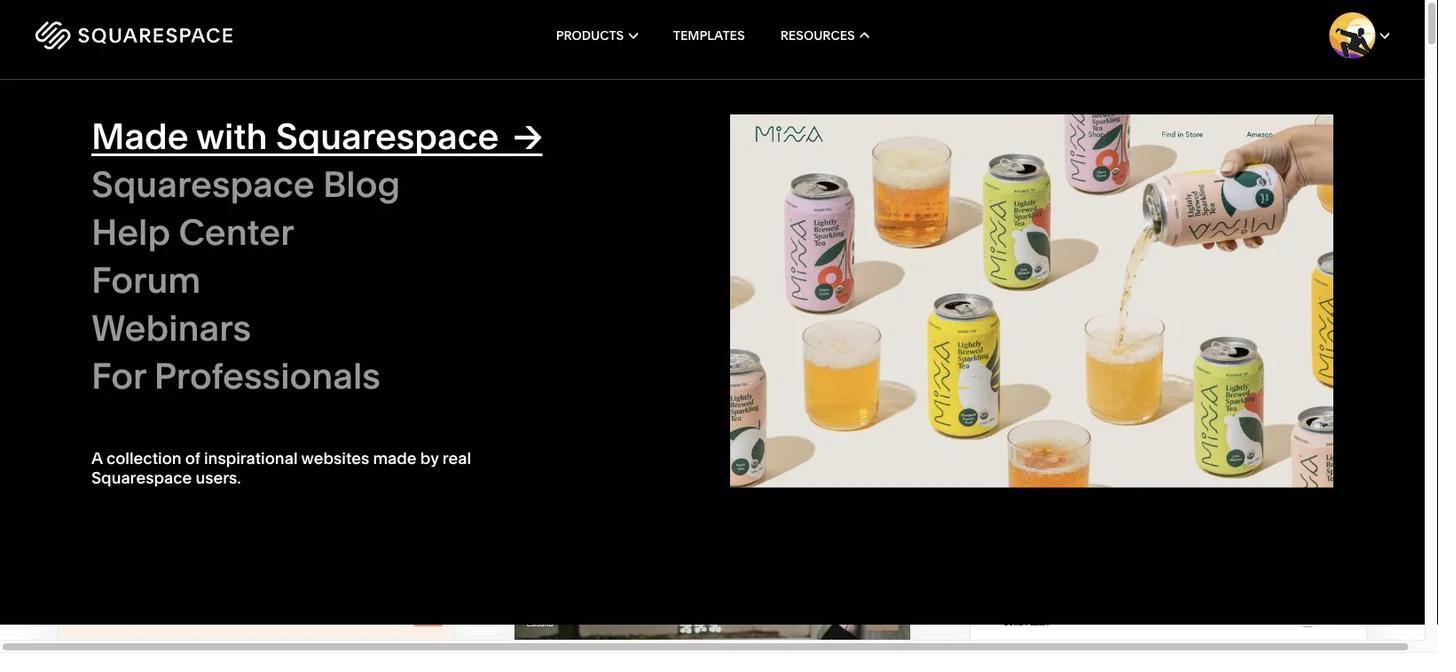 Task type: describe. For each thing, give the bounding box(es) containing it.
webinars
[[91, 306, 251, 349]]

center
[[179, 210, 294, 253]]

degraw image
[[58, 607, 454, 653]]

properties
[[711, 380, 771, 395]]

templates link
[[673, 0, 745, 71]]

squarespace's
[[1111, 122, 1210, 139]]

& for beauty
[[298, 354, 306, 369]]

popular designs
[[275, 247, 371, 262]]

& for cv
[[311, 380, 319, 395]]

to
[[1133, 139, 1146, 156]]

started.
[[1175, 139, 1227, 156]]

my favorites
[[1286, 213, 1368, 226]]

whether
[[928, 105, 985, 122]]

& for decor
[[858, 247, 866, 262]]

health & beauty
[[257, 354, 350, 369]]

help
[[91, 210, 170, 253]]

circle image
[[722, 114, 1325, 487]]

media & podcasts
[[632, 300, 736, 315]]

fitness
[[819, 300, 861, 315]]

customizable
[[1213, 122, 1304, 139]]

lusaka element
[[515, 607, 911, 653]]

0 horizontal spatial blog
[[84, 326, 111, 341]]

website,
[[1126, 105, 1183, 122]]

& for animals
[[861, 274, 870, 289]]

beauty
[[309, 354, 350, 369]]

templates
[[1061, 139, 1129, 156]]

make any template yours with ease.
[[58, 96, 471, 196]]

1 horizontal spatial you
[[1027, 122, 1052, 139]]

popular
[[275, 247, 321, 262]]

need
[[1016, 105, 1051, 122]]

whether you need a portfolio website, an online store, or a personal blog, you can use squarespace's customizable and responsive website templates to get started.
[[928, 105, 1333, 156]]

any
[[185, 96, 260, 151]]

portfolio
[[1065, 105, 1123, 122]]

my
[[1286, 213, 1303, 226]]

for
[[91, 354, 146, 397]]

squarespace blog help center forum webinars for professionals
[[91, 162, 400, 397]]

2 a from the left
[[1310, 105, 1318, 122]]

yours
[[58, 141, 176, 196]]

fitness link
[[819, 300, 878, 315]]

forum
[[91, 258, 201, 301]]

health
[[257, 354, 295, 369]]

real estate & properties
[[632, 380, 771, 395]]

scheduling
[[84, 353, 150, 368]]

made with squarespace
[[91, 114, 499, 158]]

0 vertical spatial squarespace
[[276, 114, 499, 158]]

favorites
[[1306, 213, 1368, 226]]

personal & cv link
[[257, 380, 357, 395]]

pazari element
[[971, 607, 1367, 653]]

& for podcasts
[[671, 300, 680, 315]]

home & decor
[[819, 247, 905, 262]]

cv
[[322, 380, 339, 395]]

animals
[[872, 274, 919, 289]]

products
[[556, 28, 624, 43]]

resources button
[[781, 0, 869, 71]]

popular designs link
[[257, 247, 371, 262]]

for professionals link
[[91, 354, 695, 402]]

make
[[58, 96, 175, 151]]

an
[[1186, 105, 1203, 122]]

with inside the make any template yours with ease.
[[185, 141, 275, 196]]



Task type: locate. For each thing, give the bounding box(es) containing it.
resources
[[781, 28, 855, 43]]

& right health
[[298, 354, 306, 369]]

1 vertical spatial blog
[[84, 326, 111, 341]]

you left need
[[988, 105, 1013, 122]]

nature & animals
[[819, 274, 919, 289]]

can
[[1055, 122, 1080, 139]]

ease.
[[286, 141, 398, 196]]

my favorites link
[[1257, 208, 1368, 231]]

portfolio
[[84, 273, 133, 288]]

0 horizontal spatial you
[[988, 105, 1013, 122]]

personal
[[257, 380, 308, 395]]

templates
[[673, 28, 745, 43]]

made
[[91, 114, 189, 158]]

blog,
[[990, 122, 1024, 139]]

blog inside squarespace blog help center forum webinars for professionals
[[323, 162, 400, 205]]

pazari image
[[971, 607, 1367, 653]]

memberships
[[84, 299, 165, 314]]

with
[[196, 114, 268, 158], [185, 141, 275, 196]]

a
[[1054, 105, 1062, 122], [1310, 105, 1318, 122]]

website
[[1005, 139, 1058, 156]]

products button
[[556, 0, 638, 71]]

designs
[[323, 247, 371, 262]]

responsive
[[928, 139, 1002, 156]]

personal
[[928, 122, 987, 139]]

nature
[[819, 274, 858, 289]]

blog
[[323, 162, 400, 205], [84, 326, 111, 341]]

store,
[[1251, 105, 1289, 122]]

& left cv
[[311, 380, 319, 395]]

one
[[84, 379, 109, 394]]

1 horizontal spatial blog
[[323, 162, 400, 205]]

media
[[632, 300, 668, 315]]

and
[[1307, 122, 1333, 139]]

squarespace up "center"
[[91, 162, 315, 205]]

squarespace logo image
[[36, 21, 233, 50]]

podcasts
[[683, 300, 736, 315]]

personal & cv
[[257, 380, 339, 395]]

media & podcasts link
[[632, 300, 754, 315]]

you left the can
[[1027, 122, 1052, 139]]

1 vertical spatial squarespace
[[91, 162, 315, 205]]

online
[[1206, 105, 1248, 122]]

page
[[112, 379, 142, 394]]

&
[[858, 247, 866, 262], [861, 274, 870, 289], [671, 300, 680, 315], [298, 354, 306, 369], [311, 380, 319, 395], [699, 380, 708, 395]]

topic
[[257, 216, 290, 228]]

& right estate on the bottom left of the page
[[699, 380, 708, 395]]

a right the 'or'
[[1310, 105, 1318, 122]]

a right need
[[1054, 105, 1062, 122]]

squarespace blog link
[[91, 162, 695, 210]]

squarespace inside squarespace blog help center forum webinars for professionals
[[91, 162, 315, 205]]

you
[[988, 105, 1013, 122], [1027, 122, 1052, 139]]

showcase image
[[730, 114, 1334, 492]]

0 vertical spatial blog
[[323, 162, 400, 205]]

1 horizontal spatial a
[[1310, 105, 1318, 122]]

forum link
[[91, 258, 695, 306]]

webinars link
[[91, 306, 695, 354]]

health & beauty link
[[257, 354, 367, 369]]

real
[[632, 380, 657, 395]]

& right media at the left top of page
[[671, 300, 680, 315]]

nature & animals link
[[819, 274, 937, 289]]

get
[[1150, 139, 1172, 156]]

help center link
[[91, 210, 695, 258]]

professionals
[[154, 354, 381, 397]]

real estate & properties link
[[632, 380, 788, 395]]

squarespace logo link
[[36, 21, 306, 50]]

store
[[126, 246, 156, 261]]

template
[[271, 96, 462, 151]]

→
[[513, 114, 543, 158]]

blog up the 'help center' link
[[323, 162, 400, 205]]

1 a from the left
[[1054, 105, 1062, 122]]

decor
[[869, 247, 905, 262]]

blog up scheduling
[[84, 326, 111, 341]]

squarespace up squarespace blog 'link'
[[276, 114, 499, 158]]

online store
[[84, 246, 156, 261]]

or
[[1293, 105, 1307, 122]]

degraw element
[[58, 607, 454, 653]]

& right home
[[858, 247, 866, 262]]

estate
[[660, 380, 696, 395]]

home & decor link
[[819, 247, 923, 262]]

squarespace
[[276, 114, 499, 158], [91, 162, 315, 205]]

& right the nature
[[861, 274, 870, 289]]

home
[[819, 247, 855, 262]]

online
[[84, 246, 123, 261]]

lusaka image
[[515, 607, 911, 653]]

use
[[1083, 122, 1107, 139]]

0 horizontal spatial a
[[1054, 105, 1062, 122]]

one page
[[84, 379, 142, 394]]



Task type: vqa. For each thing, say whether or not it's contained in the screenshot.
is within Vance is amazing!  He blew our minds with his work.  He was very thoughtful, ensuring everything on the site made sense and flowed beautifully, and he was fast.  We are so thankful and lucky we found him.
no



